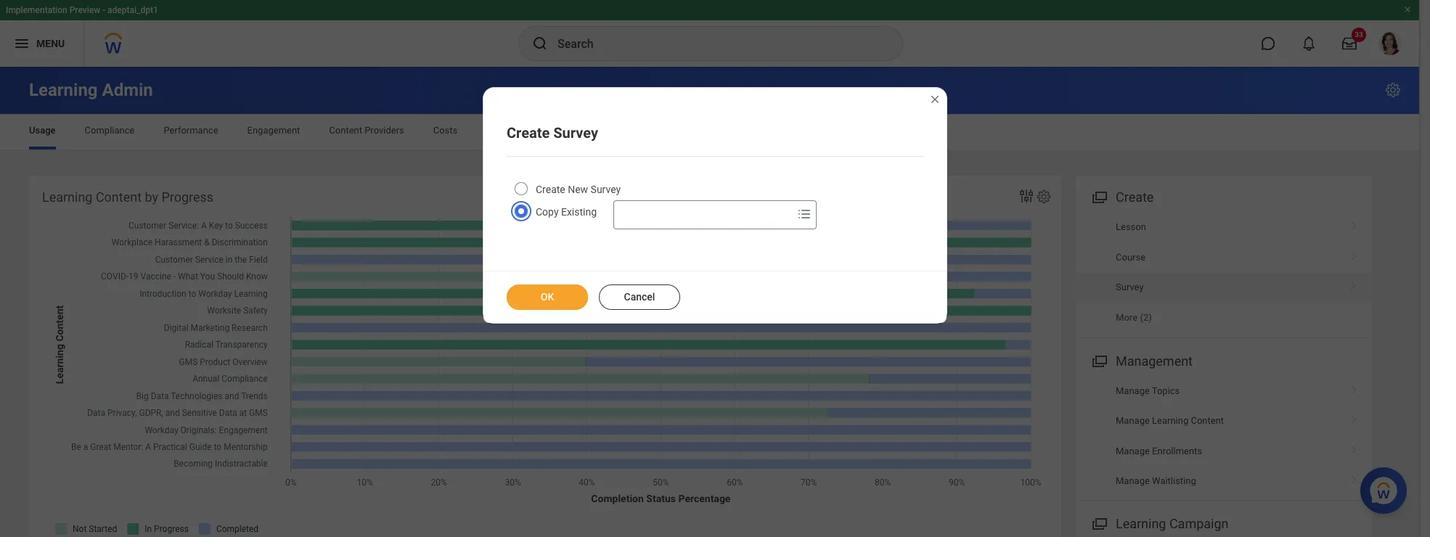 Task type: describe. For each thing, give the bounding box(es) containing it.
providers
[[365, 125, 404, 136]]

implementation preview -   adeptai_dpt1
[[6, 5, 158, 15]]

-
[[102, 5, 105, 15]]

create survey dialog
[[483, 87, 947, 324]]

performance
[[164, 125, 218, 136]]

existing
[[561, 206, 597, 218]]

content inside tab list
[[329, 125, 362, 136]]

cancel button
[[599, 285, 680, 310]]

copy existing
[[536, 206, 597, 218]]

copy
[[536, 206, 559, 218]]

prompts image
[[796, 205, 813, 223]]

compliance
[[85, 125, 135, 136]]

learning content by progress
[[42, 189, 214, 205]]

create inside learning admin main content
[[1116, 189, 1154, 205]]

management
[[1116, 353, 1193, 369]]

chevron right image for manage topics
[[1345, 380, 1364, 395]]

chevron right image for survey
[[1345, 277, 1364, 291]]

adeptai_dpt1
[[108, 5, 158, 15]]

learning for admin
[[29, 80, 98, 100]]

learning inside list
[[1152, 415, 1189, 426]]

progress
[[162, 189, 214, 205]]

topics
[[1152, 385, 1180, 396]]

list for create
[[1076, 212, 1372, 333]]

survey link
[[1076, 272, 1372, 302]]

course link
[[1076, 242, 1372, 272]]

manage topics link
[[1076, 376, 1372, 406]]

engagement
[[247, 125, 300, 136]]

cancel
[[624, 291, 655, 303]]

learning content by progress element
[[29, 176, 1061, 537]]

learning campaign
[[1116, 516, 1229, 532]]

chevron right image for manage waitlisting
[[1345, 470, 1364, 485]]

manage learning content link
[[1076, 406, 1372, 436]]

lesson
[[1116, 222, 1146, 232]]

list for management
[[1076, 376, 1372, 496]]

manage for manage topics
[[1116, 385, 1150, 396]]

manage for manage waitlisting
[[1116, 476, 1150, 486]]

implementation preview -   adeptai_dpt1 banner
[[0, 0, 1419, 67]]

create survey
[[507, 124, 598, 142]]

manage enrollments link
[[1076, 436, 1372, 466]]

inbox large image
[[1342, 36, 1357, 51]]

menu group image for learning campaign
[[1089, 514, 1109, 533]]

create for create survey
[[507, 124, 550, 142]]

content providers
[[329, 125, 404, 136]]

lesson link
[[1076, 212, 1372, 242]]

campaign
[[1170, 516, 1229, 532]]

1 vertical spatial content
[[96, 189, 142, 205]]

2 horizontal spatial content
[[1191, 415, 1224, 426]]

usage
[[29, 125, 56, 136]]

learning for content
[[42, 189, 93, 205]]

manage learning content
[[1116, 415, 1224, 426]]



Task type: vqa. For each thing, say whether or not it's contained in the screenshot.
"CALENDAR"
no



Task type: locate. For each thing, give the bounding box(es) containing it.
1 menu group image from the top
[[1089, 350, 1109, 370]]

Search field
[[614, 202, 793, 228]]

0 vertical spatial menu group image
[[1089, 350, 1109, 370]]

2 chevron right image from the top
[[1345, 410, 1364, 425]]

survey up new
[[553, 124, 598, 142]]

0 vertical spatial list
[[1076, 212, 1372, 333]]

chevron right image
[[1345, 380, 1364, 395], [1345, 410, 1364, 425], [1345, 440, 1364, 455]]

3 manage from the top
[[1116, 445, 1150, 456]]

chevron right image inside survey link
[[1345, 277, 1364, 291]]

implementation
[[6, 5, 67, 15]]

search image
[[531, 35, 549, 52]]

1 vertical spatial list
[[1076, 376, 1372, 496]]

manage waitlisting link
[[1076, 466, 1372, 496]]

manage up manage waitlisting
[[1116, 445, 1150, 456]]

menu group image
[[1089, 187, 1109, 206]]

0 vertical spatial survey
[[553, 124, 598, 142]]

chevron right image for manage enrollments
[[1345, 440, 1364, 455]]

manage down the manage enrollments
[[1116, 476, 1150, 486]]

waitlisting
[[1152, 476, 1196, 486]]

configure this page image
[[1385, 81, 1402, 99]]

chevron right image inside manage waitlisting link
[[1345, 470, 1364, 485]]

4 chevron right image from the top
[[1345, 470, 1364, 485]]

list containing lesson
[[1076, 212, 1372, 333]]

2 menu group image from the top
[[1089, 514, 1109, 533]]

content left the providers
[[329, 125, 362, 136]]

survey right new
[[591, 184, 621, 195]]

preview
[[69, 5, 100, 15]]

1 manage from the top
[[1116, 385, 1150, 396]]

learning admin
[[29, 80, 153, 100]]

chevron right image inside manage topics link
[[1345, 380, 1364, 395]]

2 vertical spatial chevron right image
[[1345, 440, 1364, 455]]

2 vertical spatial content
[[1191, 415, 1224, 426]]

learning
[[29, 80, 98, 100], [42, 189, 93, 205], [1152, 415, 1189, 426], [1116, 516, 1166, 532]]

0 vertical spatial chevron right image
[[1345, 380, 1364, 395]]

new
[[568, 184, 588, 195]]

menu group image for management
[[1089, 350, 1109, 370]]

content left by
[[96, 189, 142, 205]]

learning up usage
[[29, 80, 98, 100]]

notifications large image
[[1302, 36, 1316, 51]]

learning down topics
[[1152, 415, 1189, 426]]

admin
[[102, 80, 153, 100]]

survey inside list item
[[1116, 282, 1144, 293]]

1 chevron right image from the top
[[1345, 216, 1364, 231]]

survey down course
[[1116, 282, 1144, 293]]

tab list
[[15, 115, 1405, 150]]

close environment banner image
[[1403, 5, 1412, 14]]

1 vertical spatial menu group image
[[1089, 514, 1109, 533]]

create new survey
[[536, 184, 621, 195]]

manage down manage topics on the right bottom
[[1116, 415, 1150, 426]]

0 horizontal spatial content
[[96, 189, 142, 205]]

manage enrollments
[[1116, 445, 1202, 456]]

tab list inside learning admin main content
[[15, 115, 1405, 150]]

create
[[507, 124, 550, 142], [536, 184, 565, 195], [1116, 189, 1154, 205]]

1 chevron right image from the top
[[1345, 380, 1364, 395]]

1 list from the top
[[1076, 212, 1372, 333]]

list
[[1076, 212, 1372, 333], [1076, 376, 1372, 496]]

0 vertical spatial content
[[329, 125, 362, 136]]

close create course image
[[929, 94, 941, 105]]

learning down usage
[[42, 189, 93, 205]]

2 vertical spatial survey
[[1116, 282, 1144, 293]]

manage for manage learning content
[[1116, 415, 1150, 426]]

chevron right image for course
[[1345, 247, 1364, 261]]

manage
[[1116, 385, 1150, 396], [1116, 415, 1150, 426], [1116, 445, 1150, 456], [1116, 476, 1150, 486]]

menu group image
[[1089, 350, 1109, 370], [1089, 514, 1109, 533]]

1 vertical spatial chevron right image
[[1345, 410, 1364, 425]]

2 chevron right image from the top
[[1345, 247, 1364, 261]]

learning down manage waitlisting
[[1116, 516, 1166, 532]]

chevron right image
[[1345, 216, 1364, 231], [1345, 247, 1364, 261], [1345, 277, 1364, 291], [1345, 470, 1364, 485]]

manage topics
[[1116, 385, 1180, 396]]

manage left topics
[[1116, 385, 1150, 396]]

enrollments
[[1152, 445, 1202, 456]]

chevron right image inside manage enrollments link
[[1345, 440, 1364, 455]]

create for create new survey
[[536, 184, 565, 195]]

manage waitlisting
[[1116, 476, 1196, 486]]

content
[[329, 125, 362, 136], [96, 189, 142, 205], [1191, 415, 1224, 426]]

2 manage from the top
[[1116, 415, 1150, 426]]

3 chevron right image from the top
[[1345, 277, 1364, 291]]

chevron right image for lesson
[[1345, 216, 1364, 231]]

3 chevron right image from the top
[[1345, 440, 1364, 455]]

profile logan mcneil element
[[1370, 28, 1411, 60]]

manage for manage enrollments
[[1116, 445, 1150, 456]]

learning for campaign
[[1116, 516, 1166, 532]]

learning admin main content
[[0, 67, 1419, 537]]

1 vertical spatial survey
[[591, 184, 621, 195]]

course
[[1116, 252, 1146, 262]]

survey
[[553, 124, 598, 142], [591, 184, 621, 195], [1116, 282, 1144, 293]]

list containing manage topics
[[1076, 376, 1372, 496]]

chevron right image inside manage learning content link
[[1345, 410, 1364, 425]]

2 list from the top
[[1076, 376, 1372, 496]]

chevron right image inside lesson link
[[1345, 216, 1364, 231]]

content down manage topics link
[[1191, 415, 1224, 426]]

chevron right image inside course link
[[1345, 247, 1364, 261]]

ok
[[541, 291, 554, 303]]

chevron right image for manage learning content
[[1345, 410, 1364, 425]]

ok button
[[507, 285, 588, 310]]

tab list containing usage
[[15, 115, 1405, 150]]

survey list item
[[1076, 272, 1372, 302]]

4 manage from the top
[[1116, 476, 1150, 486]]

by
[[145, 189, 158, 205]]

costs
[[433, 125, 458, 136]]

1 horizontal spatial content
[[329, 125, 362, 136]]



